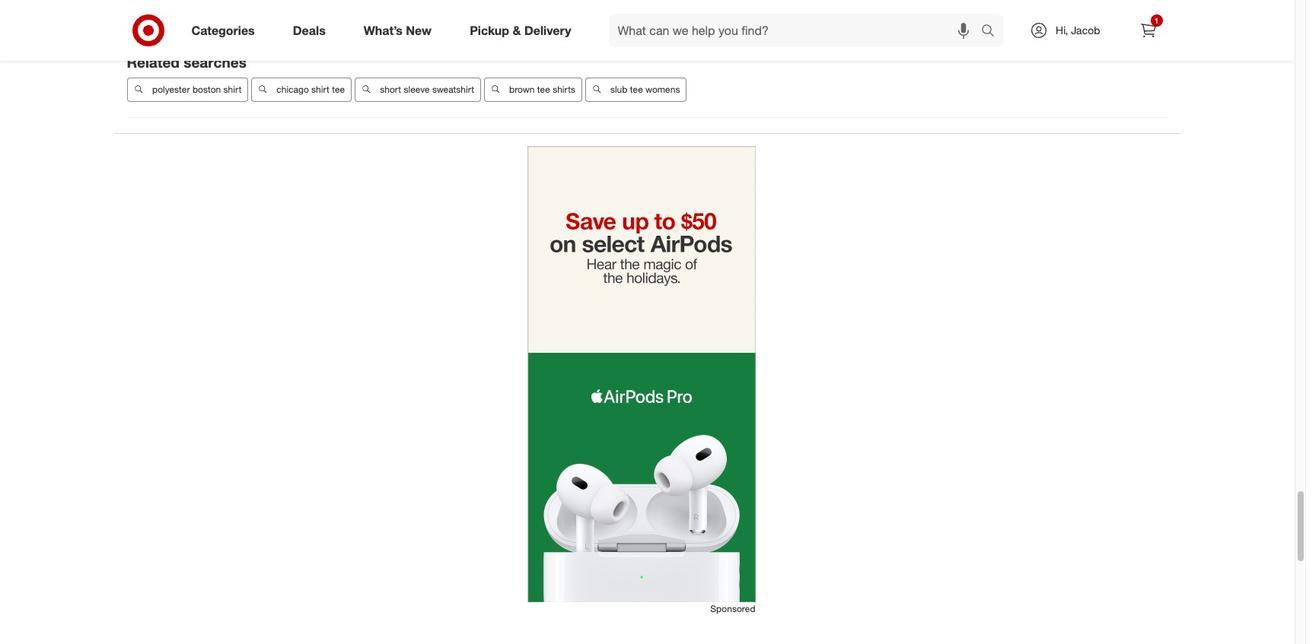 Task type: describe. For each thing, give the bounding box(es) containing it.
What can we help you find? suggestions appear below search field
[[609, 14, 985, 47]]

short sleeve sweatshirt
[[380, 84, 474, 95]]

chicago
[[276, 84, 309, 95]]

clothing inside multicolored baby clothing clearance link
[[789, 23, 823, 34]]

what's new
[[364, 23, 432, 38]]

multicolored baby clothing clearance link
[[705, 17, 874, 41]]

shirt inside polyester boston shirt link
[[223, 84, 241, 95]]

shirt inside chicago shirt tee link
[[311, 84, 329, 95]]

what's new link
[[351, 14, 451, 47]]

3 fan from the left
[[517, 23, 532, 34]]

search button
[[974, 14, 1011, 50]]

no-collar nba fan shop link
[[451, 17, 563, 41]]

hi, jacob
[[1056, 24, 1100, 37]]

categories link
[[179, 14, 274, 47]]

shop for nhl
[[214, 23, 236, 34]]

nba
[[496, 23, 515, 34]]

shirts
[[552, 84, 575, 95]]

long-sleeve link
[[641, 17, 702, 41]]

hi,
[[1056, 24, 1068, 37]]

sleeve for long-
[[669, 23, 695, 34]]

clearance for clearance sports fan shop women's clothing
[[252, 23, 292, 34]]

jacob
[[1071, 24, 1100, 37]]

brown tee shirts link
[[484, 78, 582, 102]]

clearance for clearance nhl fan shop
[[134, 23, 173, 34]]

related searches
[[127, 53, 247, 71]]

polyester boston shirt
[[152, 84, 241, 95]]

sweatshirt
[[432, 84, 474, 95]]

seattle-kraken link
[[566, 17, 638, 41]]

clearance sports fan shop women's clothing link
[[246, 17, 448, 41]]

shop for sports
[[342, 23, 364, 34]]

short sleeve sweatshirt link
[[355, 78, 481, 102]]

related
[[127, 53, 180, 71]]

1 tee from the left
[[332, 84, 345, 95]]

chicago shirt tee
[[276, 84, 345, 95]]

slub tee womens link
[[585, 78, 687, 102]]

1
[[1155, 16, 1159, 25]]

womens
[[645, 84, 680, 95]]

boston
[[192, 84, 221, 95]]

chicago shirt tee link
[[251, 78, 351, 102]]

what's
[[364, 23, 403, 38]]

clearance nhl fan shop link
[[127, 17, 243, 41]]

3 shop from the left
[[535, 23, 557, 34]]



Task type: locate. For each thing, give the bounding box(es) containing it.
0 horizontal spatial fan
[[197, 23, 212, 34]]

clearance sports fan shop women's clothing
[[252, 23, 441, 34]]

shop left women's
[[342, 23, 364, 34]]

&
[[513, 23, 521, 38]]

nhl
[[176, 23, 194, 34]]

0 horizontal spatial clearance
[[134, 23, 173, 34]]

shop up searches
[[214, 23, 236, 34]]

2 clearance from the left
[[252, 23, 292, 34]]

baby
[[765, 23, 786, 34]]

deals link
[[280, 14, 345, 47]]

clothing right baby at the top of page
[[789, 23, 823, 34]]

sports
[[295, 23, 322, 34]]

2 tee from the left
[[537, 84, 550, 95]]

clearance left 'nhl'
[[134, 23, 173, 34]]

1 shop from the left
[[214, 23, 236, 34]]

multicolored
[[712, 23, 763, 34]]

2 horizontal spatial shop
[[535, 23, 557, 34]]

shirt
[[223, 84, 241, 95], [311, 84, 329, 95]]

collar
[[472, 23, 494, 34]]

1 link
[[1132, 14, 1165, 47]]

2 clothing from the left
[[789, 23, 823, 34]]

searches
[[184, 53, 247, 71]]

polyester
[[152, 84, 190, 95]]

2 horizontal spatial tee
[[630, 84, 643, 95]]

1 horizontal spatial sleeve
[[669, 23, 695, 34]]

categories
[[191, 23, 255, 38]]

pickup
[[470, 23, 509, 38]]

shop
[[214, 23, 236, 34], [342, 23, 364, 34], [535, 23, 557, 34]]

new
[[406, 23, 432, 38]]

polyester boston shirt link
[[127, 78, 248, 102]]

1 horizontal spatial tee
[[537, 84, 550, 95]]

1 shirt from the left
[[223, 84, 241, 95]]

multicolored baby clothing clearance
[[712, 23, 867, 34]]

sponsored
[[711, 604, 756, 615]]

sleeve
[[669, 23, 695, 34], [403, 84, 429, 95]]

women's
[[366, 23, 404, 34]]

sleeve for short
[[403, 84, 429, 95]]

1 clearance from the left
[[134, 23, 173, 34]]

tee for brown tee shirts
[[537, 84, 550, 95]]

1 fan from the left
[[197, 23, 212, 34]]

search
[[974, 24, 1011, 39]]

tee left shirts
[[537, 84, 550, 95]]

1 horizontal spatial clearance
[[252, 23, 292, 34]]

3 tee from the left
[[630, 84, 643, 95]]

fan for nhl
[[197, 23, 212, 34]]

fan for sports
[[325, 23, 340, 34]]

brown
[[509, 84, 534, 95]]

slub
[[610, 84, 627, 95]]

1 horizontal spatial shop
[[342, 23, 364, 34]]

pickup & delivery
[[470, 23, 571, 38]]

1 horizontal spatial fan
[[325, 23, 340, 34]]

clearance
[[825, 23, 867, 34]]

tee right chicago
[[332, 84, 345, 95]]

1 horizontal spatial clothing
[[789, 23, 823, 34]]

sleeve left the multicolored
[[669, 23, 695, 34]]

seattle-
[[573, 23, 604, 34]]

tee
[[332, 84, 345, 95], [537, 84, 550, 95], [630, 84, 643, 95]]

short
[[380, 84, 401, 95]]

1 clothing from the left
[[407, 23, 441, 34]]

0 horizontal spatial shirt
[[223, 84, 241, 95]]

delivery
[[524, 23, 571, 38]]

clearance left "sports"
[[252, 23, 292, 34]]

tee for slub tee womens
[[630, 84, 643, 95]]

kraken
[[604, 23, 631, 34]]

clothing right women's
[[407, 23, 441, 34]]

pickup & delivery link
[[457, 14, 590, 47]]

no-collar nba fan shop
[[458, 23, 557, 34]]

clothing inside "clearance sports fan shop women's clothing" link
[[407, 23, 441, 34]]

advertisement region
[[527, 146, 756, 603]]

0 vertical spatial sleeve
[[669, 23, 695, 34]]

long-
[[648, 23, 669, 34]]

deals
[[293, 23, 326, 38]]

0 horizontal spatial tee
[[332, 84, 345, 95]]

tee right 'slub' on the left top
[[630, 84, 643, 95]]

seattle-kraken
[[573, 23, 631, 34]]

clearance
[[134, 23, 173, 34], [252, 23, 292, 34]]

fan
[[197, 23, 212, 34], [325, 23, 340, 34], [517, 23, 532, 34]]

clearance nhl fan shop
[[134, 23, 236, 34]]

2 shop from the left
[[342, 23, 364, 34]]

2 fan from the left
[[325, 23, 340, 34]]

1 vertical spatial sleeve
[[403, 84, 429, 95]]

sleeve right short
[[403, 84, 429, 95]]

brown tee shirts
[[509, 84, 575, 95]]

long-sleeve
[[648, 23, 695, 34]]

0 horizontal spatial shop
[[214, 23, 236, 34]]

0 horizontal spatial sleeve
[[403, 84, 429, 95]]

shirt right boston
[[223, 84, 241, 95]]

slub tee womens
[[610, 84, 680, 95]]

clothing
[[407, 23, 441, 34], [789, 23, 823, 34]]

2 shirt from the left
[[311, 84, 329, 95]]

shop right &
[[535, 23, 557, 34]]

shirt right chicago
[[311, 84, 329, 95]]

0 horizontal spatial clothing
[[407, 23, 441, 34]]

2 horizontal spatial fan
[[517, 23, 532, 34]]

1 horizontal spatial shirt
[[311, 84, 329, 95]]

no-
[[458, 23, 472, 34]]



Task type: vqa. For each thing, say whether or not it's contained in the screenshot.
Clothing
yes



